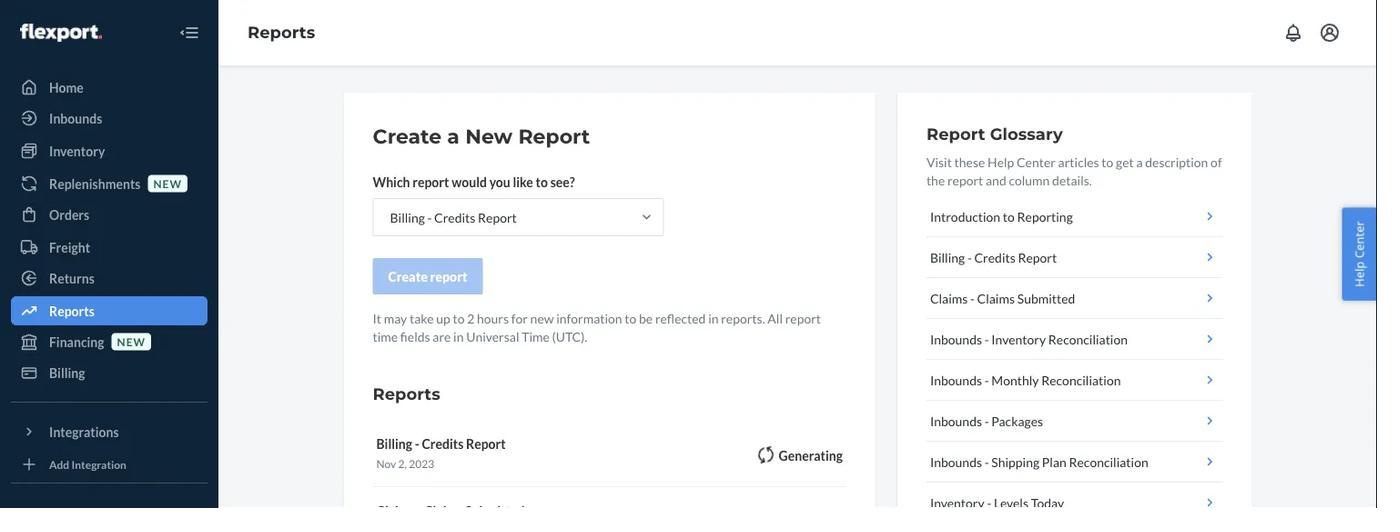 Task type: describe. For each thing, give the bounding box(es) containing it.
billing inside "billing - credits report" "button"
[[930, 250, 965, 265]]

integrations button
[[11, 418, 208, 447]]

inbounds for inbounds - packages
[[930, 414, 982, 429]]

create a new report
[[373, 124, 590, 149]]

returns
[[49, 271, 95, 286]]

it
[[373, 311, 381, 326]]

you
[[489, 174, 511, 190]]

inbounds - monthly reconciliation
[[930, 373, 1121, 388]]

integration
[[71, 458, 126, 472]]

submitted
[[1018, 291, 1076, 306]]

1 claims from the left
[[930, 291, 968, 306]]

billing inside billing - credits report nov 2, 2023
[[376, 437, 412, 452]]

claims - claims submitted button
[[927, 279, 1223, 320]]

integrations
[[49, 425, 119, 440]]

to right like
[[536, 174, 548, 190]]

time
[[373, 329, 398, 345]]

new
[[465, 124, 513, 149]]

to left 2
[[453, 311, 465, 326]]

inventory inside button
[[992, 332, 1046, 347]]

inbounds for inbounds - inventory reconciliation
[[930, 332, 982, 347]]

introduction to reporting
[[930, 209, 1073, 224]]

reporting
[[1017, 209, 1073, 224]]

close navigation image
[[178, 22, 200, 44]]

see?
[[550, 174, 575, 190]]

all
[[768, 311, 783, 326]]

credits inside "button"
[[975, 250, 1016, 265]]

billing - credits report inside "button"
[[930, 250, 1057, 265]]

reconciliation for inbounds - monthly reconciliation
[[1042, 373, 1121, 388]]

monthly
[[992, 373, 1039, 388]]

inbounds - shipping plan reconciliation
[[930, 455, 1149, 470]]

inbounds link
[[11, 104, 208, 133]]

like
[[513, 174, 533, 190]]

billing down which
[[390, 210, 425, 225]]

claims - claims submitted
[[930, 291, 1076, 306]]

open account menu image
[[1319, 22, 1341, 44]]

description
[[1146, 154, 1208, 170]]

help center button
[[1342, 208, 1377, 301]]

reconciliation for inbounds - inventory reconciliation
[[1049, 332, 1128, 347]]

visit these help center articles to get a description of the report and column details.
[[927, 154, 1222, 188]]

2
[[467, 311, 475, 326]]

and
[[986, 173, 1007, 188]]

a inside visit these help center articles to get a description of the report and column details.
[[1137, 154, 1143, 170]]

which
[[373, 174, 410, 190]]

new inside the it may take up to 2 hours for new information to be reflected in reports. all report time fields are in universal time (utc).
[[530, 311, 554, 326]]

new for financing
[[117, 335, 146, 349]]

(utc).
[[552, 329, 587, 345]]

financing
[[49, 335, 104, 350]]

plan
[[1042, 455, 1067, 470]]

reports.
[[721, 311, 765, 326]]

returns link
[[11, 264, 208, 293]]

freight
[[49, 240, 90, 255]]

information
[[556, 311, 622, 326]]

these
[[955, 154, 985, 170]]

it may take up to 2 hours for new information to be reflected in reports. all report time fields are in universal time (utc).
[[373, 311, 821, 345]]

billing - credits report nov 2, 2023
[[376, 437, 506, 471]]

to left the be
[[625, 311, 637, 326]]

inbounds - inventory reconciliation
[[930, 332, 1128, 347]]

inbounds for inbounds - shipping plan reconciliation
[[930, 455, 982, 470]]

report glossary
[[927, 124, 1063, 144]]

be
[[639, 311, 653, 326]]

may
[[384, 311, 407, 326]]

create report
[[388, 269, 468, 284]]

- down which report would you like to see?
[[427, 210, 432, 225]]

billing - credits report button
[[927, 238, 1223, 279]]

for
[[511, 311, 528, 326]]

the
[[927, 173, 945, 188]]

inbounds - monthly reconciliation button
[[927, 361, 1223, 401]]

time
[[522, 329, 550, 345]]

home link
[[11, 73, 208, 102]]

introduction to reporting button
[[927, 197, 1223, 238]]

column
[[1009, 173, 1050, 188]]

details.
[[1052, 173, 1092, 188]]

help inside 'button'
[[1351, 262, 1368, 288]]

create for create a new report
[[373, 124, 442, 149]]

1 horizontal spatial in
[[708, 311, 719, 326]]

inbounds - packages
[[930, 414, 1043, 429]]

up
[[436, 311, 450, 326]]

orders link
[[11, 200, 208, 229]]

1 horizontal spatial reports
[[248, 22, 315, 42]]



Task type: vqa. For each thing, say whether or not it's contained in the screenshot.
United
no



Task type: locate. For each thing, give the bounding box(es) containing it.
2 claims from the left
[[977, 291, 1015, 306]]

0 vertical spatial a
[[447, 124, 460, 149]]

create up may
[[388, 269, 428, 284]]

replenishments
[[49, 176, 141, 192]]

0 horizontal spatial reports
[[49, 304, 94, 319]]

1 vertical spatial create
[[388, 269, 428, 284]]

a right get
[[1137, 154, 1143, 170]]

report
[[927, 124, 986, 144], [518, 124, 590, 149], [478, 210, 517, 225], [1018, 250, 1057, 265], [466, 437, 506, 452]]

billing - credits report
[[390, 210, 517, 225], [930, 250, 1057, 265]]

0 vertical spatial credits
[[434, 210, 476, 225]]

2 vertical spatial new
[[117, 335, 146, 349]]

home
[[49, 80, 84, 95]]

credits up 2023
[[422, 437, 464, 452]]

new
[[153, 177, 182, 190], [530, 311, 554, 326], [117, 335, 146, 349]]

0 horizontal spatial reports link
[[11, 297, 208, 326]]

billing down introduction
[[930, 250, 965, 265]]

credits down 'would'
[[434, 210, 476, 225]]

1 vertical spatial help
[[1351, 262, 1368, 288]]

add integration
[[49, 458, 126, 472]]

introduction
[[930, 209, 1001, 224]]

center inside 'button'
[[1351, 221, 1368, 259]]

inventory link
[[11, 137, 208, 166]]

articles
[[1058, 154, 1099, 170]]

- left shipping
[[985, 455, 989, 470]]

inbounds
[[49, 111, 102, 126], [930, 332, 982, 347], [930, 373, 982, 388], [930, 414, 982, 429], [930, 455, 982, 470]]

add integration link
[[11, 454, 208, 476]]

1 vertical spatial in
[[453, 329, 464, 345]]

center
[[1017, 154, 1056, 170], [1351, 221, 1368, 259]]

new up time
[[530, 311, 554, 326]]

reports
[[248, 22, 315, 42], [49, 304, 94, 319], [373, 384, 440, 404]]

create for create report
[[388, 269, 428, 284]]

0 vertical spatial new
[[153, 177, 182, 190]]

center inside visit these help center articles to get a description of the report and column details.
[[1017, 154, 1056, 170]]

reports link
[[248, 22, 315, 42], [11, 297, 208, 326]]

2 horizontal spatial new
[[530, 311, 554, 326]]

reconciliation down claims - claims submitted button
[[1049, 332, 1128, 347]]

1 vertical spatial inventory
[[992, 332, 1046, 347]]

of
[[1211, 154, 1222, 170]]

- left monthly
[[985, 373, 989, 388]]

in left reports. on the bottom right of page
[[708, 311, 719, 326]]

1 vertical spatial credits
[[975, 250, 1016, 265]]

2 vertical spatial reconciliation
[[1069, 455, 1149, 470]]

get
[[1116, 154, 1134, 170]]

2,
[[398, 458, 407, 471]]

open notifications image
[[1283, 22, 1305, 44]]

hours
[[477, 311, 509, 326]]

create
[[373, 124, 442, 149], [388, 269, 428, 284]]

report inside "button"
[[1018, 250, 1057, 265]]

to inside button
[[1003, 209, 1015, 224]]

billing link
[[11, 359, 208, 388]]

packages
[[992, 414, 1043, 429]]

- down claims - claims submitted
[[985, 332, 989, 347]]

reconciliation down inbounds - packages button
[[1069, 455, 1149, 470]]

- down introduction
[[968, 250, 972, 265]]

claims
[[930, 291, 968, 306], [977, 291, 1015, 306]]

inbounds - shipping plan reconciliation button
[[927, 442, 1223, 483]]

billing inside billing "link"
[[49, 366, 85, 381]]

inbounds inside "link"
[[49, 111, 102, 126]]

1 horizontal spatial reports link
[[248, 22, 315, 42]]

0 horizontal spatial a
[[447, 124, 460, 149]]

report left 'would'
[[413, 174, 449, 190]]

1 horizontal spatial help
[[1351, 262, 1368, 288]]

billing
[[390, 210, 425, 225], [930, 250, 965, 265], [49, 366, 85, 381], [376, 437, 412, 452]]

-
[[427, 210, 432, 225], [968, 250, 972, 265], [970, 291, 975, 306], [985, 332, 989, 347], [985, 373, 989, 388], [985, 414, 989, 429], [415, 437, 419, 452], [985, 455, 989, 470]]

help center
[[1351, 221, 1368, 288]]

create inside button
[[388, 269, 428, 284]]

new for replenishments
[[153, 177, 182, 190]]

- up inbounds - inventory reconciliation
[[970, 291, 975, 306]]

- inside "button"
[[968, 250, 972, 265]]

claims left submitted
[[977, 291, 1015, 306]]

reconciliation down inbounds - inventory reconciliation button
[[1042, 373, 1121, 388]]

0 horizontal spatial new
[[117, 335, 146, 349]]

nov
[[376, 458, 396, 471]]

1 vertical spatial new
[[530, 311, 554, 326]]

inbounds down inbounds - packages
[[930, 455, 982, 470]]

billing - credits report down 'would'
[[390, 210, 517, 225]]

0 vertical spatial reports link
[[248, 22, 315, 42]]

0 horizontal spatial claims
[[930, 291, 968, 306]]

would
[[452, 174, 487, 190]]

1 vertical spatial a
[[1137, 154, 1143, 170]]

0 horizontal spatial help
[[988, 154, 1014, 170]]

0 vertical spatial inventory
[[49, 143, 105, 159]]

take
[[410, 311, 434, 326]]

report inside visit these help center articles to get a description of the report and column details.
[[948, 173, 983, 188]]

create report button
[[373, 259, 483, 295]]

0 horizontal spatial billing - credits report
[[390, 210, 517, 225]]

0 vertical spatial create
[[373, 124, 442, 149]]

universal
[[466, 329, 519, 345]]

reflected
[[655, 311, 706, 326]]

- for inbounds - shipping plan reconciliation button
[[985, 455, 989, 470]]

1 horizontal spatial new
[[153, 177, 182, 190]]

credits
[[434, 210, 476, 225], [975, 250, 1016, 265], [422, 437, 464, 452]]

inventory up replenishments
[[49, 143, 105, 159]]

generating
[[779, 448, 843, 464]]

glossary
[[990, 124, 1063, 144]]

freight link
[[11, 233, 208, 262]]

report down these
[[948, 173, 983, 188]]

inbounds down home
[[49, 111, 102, 126]]

1 vertical spatial reconciliation
[[1042, 373, 1121, 388]]

to left reporting
[[1003, 209, 1015, 224]]

new up orders link at top
[[153, 177, 182, 190]]

0 vertical spatial reports
[[248, 22, 315, 42]]

which report would you like to see?
[[373, 174, 575, 190]]

inventory up monthly
[[992, 332, 1046, 347]]

create up which
[[373, 124, 442, 149]]

inbounds for inbounds - monthly reconciliation
[[930, 373, 982, 388]]

1 horizontal spatial inventory
[[992, 332, 1046, 347]]

report up up
[[430, 269, 468, 284]]

a left new
[[447, 124, 460, 149]]

a
[[447, 124, 460, 149], [1137, 154, 1143, 170]]

report right all
[[785, 311, 821, 326]]

to left get
[[1102, 154, 1114, 170]]

reconciliation
[[1049, 332, 1128, 347], [1042, 373, 1121, 388], [1069, 455, 1149, 470]]

credits down introduction to reporting
[[975, 250, 1016, 265]]

inventory
[[49, 143, 105, 159], [992, 332, 1046, 347]]

visit
[[927, 154, 952, 170]]

- for inbounds - inventory reconciliation button
[[985, 332, 989, 347]]

in
[[708, 311, 719, 326], [453, 329, 464, 345]]

billing up nov
[[376, 437, 412, 452]]

report inside create report button
[[430, 269, 468, 284]]

billing down financing
[[49, 366, 85, 381]]

1 horizontal spatial claims
[[977, 291, 1015, 306]]

0 vertical spatial in
[[708, 311, 719, 326]]

- for inbounds - monthly reconciliation button
[[985, 373, 989, 388]]

0 horizontal spatial inventory
[[49, 143, 105, 159]]

0 vertical spatial reconciliation
[[1049, 332, 1128, 347]]

inbounds - packages button
[[927, 401, 1223, 442]]

report inside the it may take up to 2 hours for new information to be reflected in reports. all report time fields are in universal time (utc).
[[785, 311, 821, 326]]

claims down introduction
[[930, 291, 968, 306]]

inbounds left the packages
[[930, 414, 982, 429]]

- for inbounds - packages button
[[985, 414, 989, 429]]

- for claims - claims submitted button
[[970, 291, 975, 306]]

to
[[1102, 154, 1114, 170], [536, 174, 548, 190], [1003, 209, 1015, 224], [453, 311, 465, 326], [625, 311, 637, 326]]

1 horizontal spatial center
[[1351, 221, 1368, 259]]

credits inside billing - credits report nov 2, 2023
[[422, 437, 464, 452]]

0 vertical spatial center
[[1017, 154, 1056, 170]]

2 horizontal spatial reports
[[373, 384, 440, 404]]

in right the are on the left
[[453, 329, 464, 345]]

0 horizontal spatial in
[[453, 329, 464, 345]]

orders
[[49, 207, 89, 223]]

1 vertical spatial reports
[[49, 304, 94, 319]]

inbounds for inbounds
[[49, 111, 102, 126]]

1 vertical spatial center
[[1351, 221, 1368, 259]]

0 vertical spatial help
[[988, 154, 1014, 170]]

1 horizontal spatial billing - credits report
[[930, 250, 1057, 265]]

- up 2023
[[415, 437, 419, 452]]

help
[[988, 154, 1014, 170], [1351, 262, 1368, 288]]

report inside billing - credits report nov 2, 2023
[[466, 437, 506, 452]]

are
[[433, 329, 451, 345]]

2023
[[409, 458, 434, 471]]

add
[[49, 458, 69, 472]]

2 vertical spatial credits
[[422, 437, 464, 452]]

- left the packages
[[985, 414, 989, 429]]

1 vertical spatial reports link
[[11, 297, 208, 326]]

- for "billing - credits report" "button"
[[968, 250, 972, 265]]

to inside visit these help center articles to get a description of the report and column details.
[[1102, 154, 1114, 170]]

0 vertical spatial billing - credits report
[[390, 210, 517, 225]]

new up billing "link" on the left bottom of the page
[[117, 335, 146, 349]]

0 horizontal spatial center
[[1017, 154, 1056, 170]]

billing - credits report down introduction to reporting
[[930, 250, 1057, 265]]

inbounds down claims - claims submitted
[[930, 332, 982, 347]]

inbounds up inbounds - packages
[[930, 373, 982, 388]]

1 horizontal spatial a
[[1137, 154, 1143, 170]]

1 vertical spatial billing - credits report
[[930, 250, 1057, 265]]

help inside visit these help center articles to get a description of the report and column details.
[[988, 154, 1014, 170]]

- inside billing - credits report nov 2, 2023
[[415, 437, 419, 452]]

fields
[[400, 329, 430, 345]]

2 vertical spatial reports
[[373, 384, 440, 404]]

flexport logo image
[[20, 24, 102, 42]]

inbounds - inventory reconciliation button
[[927, 320, 1223, 361]]

shipping
[[992, 455, 1040, 470]]



